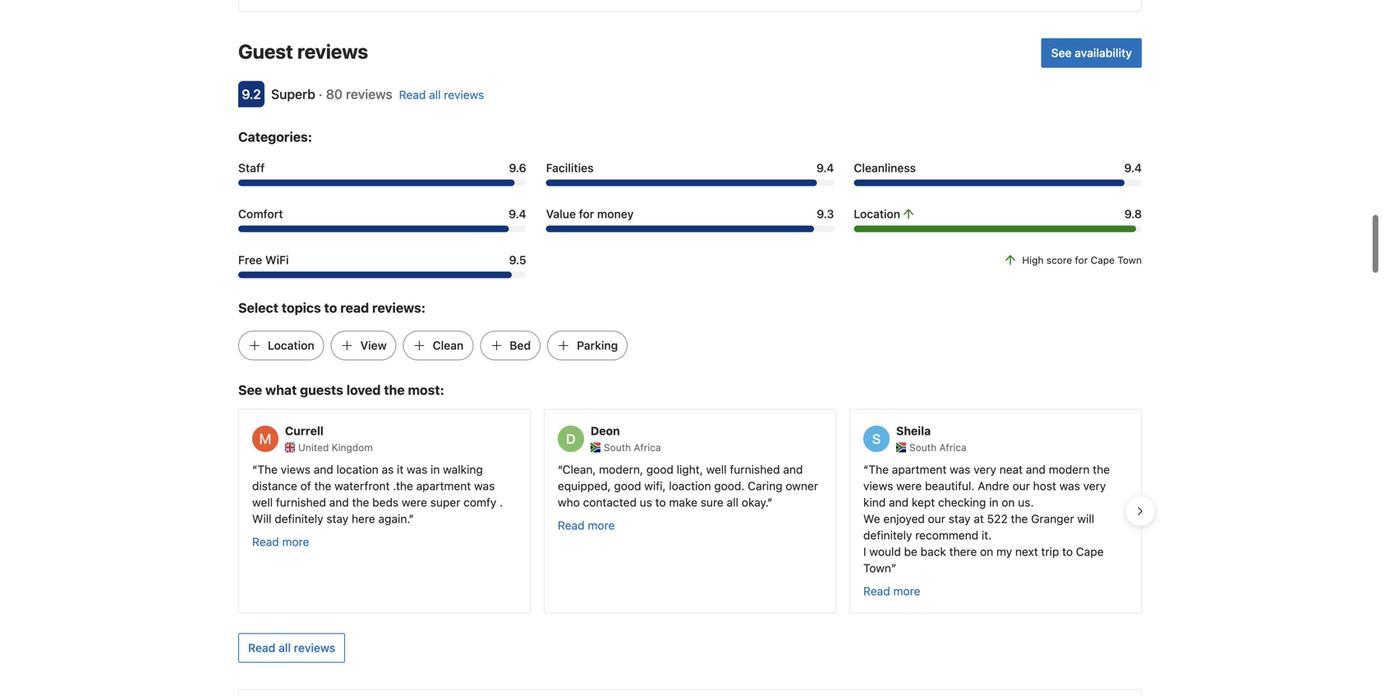 Task type: locate. For each thing, give the bounding box(es) containing it.
" down caring
[[768, 496, 773, 509]]

0 vertical spatial on
[[1002, 496, 1015, 509]]

in inside " the apartment was very neat and modern the views were beautiful. andre our host was very kind and kept checking in on us. we enjoyed our stay at 522 the granger will definitely recommend it. i would be back there on my next trip to cape town
[[990, 496, 999, 509]]

0 horizontal spatial furnished
[[276, 496, 326, 509]]

1 vertical spatial on
[[981, 545, 994, 559]]

south africa image for sheila
[[897, 443, 906, 453]]

furnished down of
[[276, 496, 326, 509]]

0 horizontal spatial south africa image
[[591, 443, 601, 453]]

for right the score on the top
[[1075, 254, 1088, 266]]

read more
[[558, 519, 615, 532], [252, 535, 309, 549], [864, 584, 921, 598]]

2 horizontal spatial 9.4
[[1125, 161, 1142, 175]]

0 horizontal spatial good
[[614, 479, 641, 493]]

2 horizontal spatial "
[[864, 463, 869, 476]]

was down modern
[[1060, 479, 1081, 493]]

were
[[897, 479, 922, 493], [402, 496, 427, 509]]

1 horizontal spatial "
[[558, 463, 563, 476]]

kingdom
[[332, 442, 373, 453]]

2 the from the left
[[869, 463, 889, 476]]

guest reviews element
[[238, 38, 1035, 65]]

furnished
[[730, 463, 780, 476], [276, 496, 326, 509]]

2 stay from the left
[[949, 512, 971, 526]]

0 horizontal spatial were
[[402, 496, 427, 509]]

1 vertical spatial all
[[727, 496, 739, 509]]

make
[[669, 496, 698, 509]]

1 south africa from the left
[[604, 442, 661, 453]]

was up the comfy
[[474, 479, 495, 493]]

0 horizontal spatial south africa
[[604, 442, 661, 453]]

0 horizontal spatial in
[[431, 463, 440, 476]]

here
[[352, 512, 375, 526]]

this is a carousel with rotating slides. it displays featured reviews of the property. use next and previous buttons to navigate. region
[[225, 402, 1156, 620]]

0 horizontal spatial read all reviews
[[248, 641, 335, 655]]

united
[[298, 442, 329, 453]]

0 horizontal spatial south
[[604, 442, 631, 453]]

" up equipped,
[[558, 463, 563, 476]]

read all reviews inside button
[[248, 641, 335, 655]]

to inside " clean, modern, good light, well furnished and equipped, good wifi, loaction good. caring owner who contacted us to make sure all okay.
[[656, 496, 666, 509]]

to right trip on the bottom of page
[[1063, 545, 1073, 559]]

0 vertical spatial location
[[854, 207, 901, 221]]

cleanliness 9.4 meter
[[854, 180, 1142, 186]]

apartment up "super"
[[416, 479, 471, 493]]

2 south africa image from the left
[[897, 443, 906, 453]]

for right value
[[579, 207, 594, 221]]

see left what
[[238, 382, 262, 398]]

80
[[326, 86, 343, 102]]

the for views
[[257, 463, 278, 476]]

cape right the score on the top
[[1091, 254, 1115, 266]]

well inside " clean, modern, good light, well furnished and equipped, good wifi, loaction good. caring owner who contacted us to make sure all okay.
[[706, 463, 727, 476]]

the
[[257, 463, 278, 476], [869, 463, 889, 476]]

0 vertical spatial more
[[588, 519, 615, 532]]

3 " from the left
[[864, 463, 869, 476]]

and inside " clean, modern, good light, well furnished and equipped, good wifi, loaction good. caring owner who contacted us to make sure all okay.
[[783, 463, 803, 476]]

9.2
[[242, 86, 261, 102]]

in down the andre
[[990, 496, 999, 509]]

were down .the
[[402, 496, 427, 509]]

cape down will
[[1076, 545, 1104, 559]]

2 horizontal spatial more
[[894, 584, 921, 598]]

cape
[[1091, 254, 1115, 266], [1076, 545, 1104, 559]]

on
[[1002, 496, 1015, 509], [981, 545, 994, 559]]

select topics to read reviews:
[[238, 300, 426, 316]]

1 horizontal spatial more
[[588, 519, 615, 532]]

availability
[[1075, 46, 1133, 60]]

furnished inside " clean, modern, good light, well furnished and equipped, good wifi, loaction good. caring owner who contacted us to make sure all okay.
[[730, 463, 780, 476]]

reviews:
[[372, 300, 426, 316]]

see
[[1052, 46, 1072, 60], [238, 382, 262, 398]]

the up kind
[[869, 463, 889, 476]]

9.4 left value
[[509, 207, 527, 221]]

south africa image down sheila
[[897, 443, 906, 453]]

to right us
[[656, 496, 666, 509]]

for
[[579, 207, 594, 221], [1075, 254, 1088, 266]]

south down sheila
[[910, 442, 937, 453]]

value
[[546, 207, 576, 221]]

1 horizontal spatial "
[[768, 496, 773, 509]]

south africa up modern,
[[604, 442, 661, 453]]

all inside button
[[279, 641, 291, 655]]

the inside " the apartment was very neat and modern the views were beautiful. andre our host was very kind and kept checking in on us. we enjoyed our stay at 522 the granger will definitely recommend it. i would be back there on my next trip to cape town
[[869, 463, 889, 476]]

the right loved
[[384, 382, 405, 398]]

good
[[647, 463, 674, 476], [614, 479, 641, 493]]

read more button down "will"
[[252, 534, 309, 550]]

views up kind
[[864, 479, 894, 493]]

read
[[340, 300, 369, 316]]

town down 9.8
[[1118, 254, 1142, 266]]

views up of
[[281, 463, 311, 476]]

0 horizontal spatial see
[[238, 382, 262, 398]]

2 vertical spatial more
[[894, 584, 921, 598]]

1 horizontal spatial definitely
[[864, 529, 913, 542]]

facilities 9.4 meter
[[546, 180, 834, 186]]

comfort 9.4 meter
[[238, 226, 527, 232]]

0 vertical spatial in
[[431, 463, 440, 476]]

1 horizontal spatial apartment
[[892, 463, 947, 476]]

africa for was
[[940, 442, 967, 453]]

1 horizontal spatial the
[[869, 463, 889, 476]]

1 vertical spatial good
[[614, 479, 641, 493]]

2 south from the left
[[910, 442, 937, 453]]

2 horizontal spatial read more button
[[864, 583, 921, 600]]

1 vertical spatial cape
[[1076, 545, 1104, 559]]

waterfront
[[335, 479, 390, 493]]

0 vertical spatial definitely
[[275, 512, 324, 526]]

read for " the apartment was very neat and modern the views were beautiful. andre our host was very kind and kept checking in on us. we enjoyed our stay at 522 the granger will definitely recommend it. i would be back there on my next trip to cape town
[[864, 584, 891, 598]]

kind
[[864, 496, 886, 509]]

in
[[431, 463, 440, 476], [990, 496, 999, 509]]

town down would
[[864, 561, 892, 575]]

0 vertical spatial "
[[768, 496, 773, 509]]

facilities
[[546, 161, 594, 175]]

read more down would
[[864, 584, 921, 598]]

comfort
[[238, 207, 283, 221]]

1 horizontal spatial were
[[897, 479, 922, 493]]

1 horizontal spatial town
[[1118, 254, 1142, 266]]

1 africa from the left
[[634, 442, 661, 453]]

our up us.
[[1013, 479, 1030, 493]]

" for " the apartment was very neat and modern the views were beautiful. andre our host was very kind and kept checking in on us. we enjoyed our stay at 522 the granger will definitely recommend it. i would be back there on my next trip to cape town
[[864, 463, 869, 476]]

1 horizontal spatial very
[[1084, 479, 1107, 493]]

2 horizontal spatial "
[[892, 561, 897, 575]]

read more button down who
[[558, 517, 615, 534]]

" inside " clean, modern, good light, well furnished and equipped, good wifi, loaction good. caring owner who contacted us to make sure all okay.
[[558, 463, 563, 476]]

see left availability
[[1052, 46, 1072, 60]]

review categories element
[[238, 127, 312, 147]]

what
[[265, 382, 297, 398]]

2 vertical spatial to
[[1063, 545, 1073, 559]]

1 horizontal spatial see
[[1052, 46, 1072, 60]]

0 horizontal spatial read more
[[252, 535, 309, 549]]

location down topics
[[268, 339, 315, 352]]

good down modern,
[[614, 479, 641, 493]]

more down "contacted"
[[588, 519, 615, 532]]

0 horizontal spatial well
[[252, 496, 273, 509]]

0 horizontal spatial town
[[864, 561, 892, 575]]

1 horizontal spatial to
[[656, 496, 666, 509]]

1 vertical spatial our
[[928, 512, 946, 526]]

0 horizontal spatial africa
[[634, 442, 661, 453]]

0 horizontal spatial "
[[252, 463, 257, 476]]

more down of
[[282, 535, 309, 549]]

the right modern
[[1093, 463, 1110, 476]]

walking
[[443, 463, 483, 476]]

read more button
[[558, 517, 615, 534], [252, 534, 309, 550], [864, 583, 921, 600]]

the down waterfront
[[352, 496, 369, 509]]

south africa image
[[591, 443, 601, 453], [897, 443, 906, 453]]

1 vertical spatial for
[[1075, 254, 1088, 266]]

guests
[[300, 382, 343, 398]]

africa up modern,
[[634, 442, 661, 453]]

town inside " the apartment was very neat and modern the views were beautiful. andre our host was very kind and kept checking in on us. we enjoyed our stay at 522 the granger will definitely recommend it. i would be back there on my next trip to cape town
[[864, 561, 892, 575]]

1 horizontal spatial stay
[[949, 512, 971, 526]]

more for the views and location as it was in walking distance of the waterfront .the apartment was well furnished and the beds were super comfy . will definitely stay here again.
[[282, 535, 309, 549]]

read more down who
[[558, 519, 615, 532]]

would
[[870, 545, 901, 559]]

0 horizontal spatial apartment
[[416, 479, 471, 493]]

as
[[382, 463, 394, 476]]

read more button for " the apartment was very neat and modern the views were beautiful. andre our host was very kind and kept checking in on us. we enjoyed our stay at 522 the granger will definitely recommend it. i would be back there on my next trip to cape town
[[864, 583, 921, 600]]

1 vertical spatial well
[[252, 496, 273, 509]]

south africa down sheila
[[910, 442, 967, 453]]

0 horizontal spatial for
[[579, 207, 594, 221]]

1 horizontal spatial well
[[706, 463, 727, 476]]

see for see what guests loved the most:
[[238, 382, 262, 398]]

free wifi
[[238, 253, 289, 267]]

1 vertical spatial to
[[656, 496, 666, 509]]

1 horizontal spatial africa
[[940, 442, 967, 453]]

1 vertical spatial in
[[990, 496, 999, 509]]

and down waterfront
[[329, 496, 349, 509]]

our up recommend
[[928, 512, 946, 526]]

9.5
[[509, 253, 527, 267]]

2 africa from the left
[[940, 442, 967, 453]]

read all reviews
[[399, 88, 484, 102], [248, 641, 335, 655]]

and down united
[[314, 463, 334, 476]]

0 vertical spatial views
[[281, 463, 311, 476]]

1 vertical spatial furnished
[[276, 496, 326, 509]]

topics
[[282, 300, 321, 316]]

apartment
[[892, 463, 947, 476], [416, 479, 471, 493]]

location down cleanliness
[[854, 207, 901, 221]]

africa
[[634, 442, 661, 453], [940, 442, 967, 453]]

stay down checking
[[949, 512, 971, 526]]

1 horizontal spatial south africa image
[[897, 443, 906, 453]]

" clean, modern, good light, well furnished and equipped, good wifi, loaction good. caring owner who contacted us to make sure all okay.
[[558, 463, 819, 509]]

see inside button
[[1052, 46, 1072, 60]]

2 " from the left
[[558, 463, 563, 476]]

" down .the
[[409, 512, 414, 526]]

well up 'good.'
[[706, 463, 727, 476]]

1 vertical spatial more
[[282, 535, 309, 549]]

south down deon
[[604, 442, 631, 453]]

very down modern
[[1084, 479, 1107, 493]]

2 vertical spatial read more
[[864, 584, 921, 598]]

well
[[706, 463, 727, 476], [252, 496, 273, 509]]

0 vertical spatial read all reviews
[[399, 88, 484, 102]]

2 south africa from the left
[[910, 442, 967, 453]]

in inside the " the views and location as it was in walking distance of the waterfront .the apartment was well furnished and the beds were super comfy . will definitely stay here again.
[[431, 463, 440, 476]]

0 vertical spatial very
[[974, 463, 997, 476]]

0 vertical spatial our
[[1013, 479, 1030, 493]]

free wifi 9.5 meter
[[238, 272, 527, 278]]

1 vertical spatial apartment
[[416, 479, 471, 493]]

0 horizontal spatial 9.4
[[509, 207, 527, 221]]

1 horizontal spatial read more button
[[558, 517, 615, 534]]

united kingdom
[[298, 442, 373, 453]]

on left us.
[[1002, 496, 1015, 509]]

0 horizontal spatial views
[[281, 463, 311, 476]]

at
[[974, 512, 984, 526]]

1 the from the left
[[257, 463, 278, 476]]

and up owner
[[783, 463, 803, 476]]

good up wifi,
[[647, 463, 674, 476]]

were up kept
[[897, 479, 922, 493]]

0 vertical spatial were
[[897, 479, 922, 493]]

south africa image for deon
[[591, 443, 601, 453]]

0 horizontal spatial all
[[279, 641, 291, 655]]

9.4
[[817, 161, 834, 175], [1125, 161, 1142, 175], [509, 207, 527, 221]]

1 south africa image from the left
[[591, 443, 601, 453]]

0 vertical spatial apartment
[[892, 463, 947, 476]]

9.3
[[817, 207, 834, 221]]

0 horizontal spatial the
[[257, 463, 278, 476]]

1 horizontal spatial all
[[429, 88, 441, 102]]

" inside " the apartment was very neat and modern the views were beautiful. andre our host was very kind and kept checking in on us. we enjoyed our stay at 522 the granger will definitely recommend it. i would be back there on my next trip to cape town
[[864, 463, 869, 476]]

checking
[[938, 496, 987, 509]]

" inside the " the views and location as it was in walking distance of the waterfront .the apartment was well furnished and the beds were super comfy . will definitely stay here again.
[[252, 463, 257, 476]]

0 vertical spatial well
[[706, 463, 727, 476]]

"
[[252, 463, 257, 476], [558, 463, 563, 476], [864, 463, 869, 476]]

more for clean, modern, good light, well furnished and equipped, good wifi, loaction good. caring owner who contacted us to make sure all okay.
[[588, 519, 615, 532]]

" up kind
[[864, 463, 869, 476]]

to
[[324, 300, 337, 316], [656, 496, 666, 509], [1063, 545, 1073, 559]]

0 horizontal spatial read more button
[[252, 534, 309, 550]]

1 vertical spatial see
[[238, 382, 262, 398]]

on down it.
[[981, 545, 994, 559]]

my
[[997, 545, 1013, 559]]

the inside the " the views and location as it was in walking distance of the waterfront .the apartment was well furnished and the beds were super comfy . will definitely stay here again.
[[257, 463, 278, 476]]

definitely down of
[[275, 512, 324, 526]]

"
[[768, 496, 773, 509], [409, 512, 414, 526], [892, 561, 897, 575]]

were inside " the apartment was very neat and modern the views were beautiful. andre our host was very kind and kept checking in on us. we enjoyed our stay at 522 the granger will definitely recommend it. i would be back there on my next trip to cape town
[[897, 479, 922, 493]]

apartment inside " the apartment was very neat and modern the views were beautiful. andre our host was very kind and kept checking in on us. we enjoyed our stay at 522 the granger will definitely recommend it. i would be back there on my next trip to cape town
[[892, 463, 947, 476]]

location
[[854, 207, 901, 221], [268, 339, 315, 352]]

9.6
[[509, 161, 527, 175]]

more down be
[[894, 584, 921, 598]]

0 vertical spatial furnished
[[730, 463, 780, 476]]

apartment up kept
[[892, 463, 947, 476]]

2 vertical spatial "
[[892, 561, 897, 575]]

1 south from the left
[[604, 442, 631, 453]]

enjoyed
[[884, 512, 925, 526]]

well inside the " the views and location as it was in walking distance of the waterfront .the apartment was well furnished and the beds were super comfy . will definitely stay here again.
[[252, 496, 273, 509]]

read more button down would
[[864, 583, 921, 600]]

stay left here
[[327, 512, 349, 526]]

south
[[604, 442, 631, 453], [910, 442, 937, 453]]

read more down "will"
[[252, 535, 309, 549]]

in left walking
[[431, 463, 440, 476]]

9.4 for facilities
[[817, 161, 834, 175]]

1 vertical spatial "
[[409, 512, 414, 526]]

" for " the views and location as it was in walking distance of the waterfront .the apartment was well furnished and the beds were super comfy . will definitely stay here again.
[[252, 463, 257, 476]]

well up "will"
[[252, 496, 273, 509]]

0 vertical spatial good
[[647, 463, 674, 476]]

value for money 9.3 meter
[[546, 226, 834, 232]]

equipped,
[[558, 479, 611, 493]]

" down would
[[892, 561, 897, 575]]

definitely up would
[[864, 529, 913, 542]]

0 horizontal spatial stay
[[327, 512, 349, 526]]

super
[[431, 496, 461, 509]]

9.4 up 9.3
[[817, 161, 834, 175]]

the up distance
[[257, 463, 278, 476]]

2 vertical spatial all
[[279, 641, 291, 655]]

superb
[[271, 86, 316, 102]]

1 horizontal spatial in
[[990, 496, 999, 509]]

1 horizontal spatial 9.4
[[817, 161, 834, 175]]

stay inside " the apartment was very neat and modern the views were beautiful. andre our host was very kind and kept checking in on us. we enjoyed our stay at 522 the granger will definitely recommend it. i would be back there on my next trip to cape town
[[949, 512, 971, 526]]

furnished up caring
[[730, 463, 780, 476]]

views inside " the apartment was very neat and modern the views were beautiful. andre our host was very kind and kept checking in on us. we enjoyed our stay at 522 the granger will definitely recommend it. i would be back there on my next trip to cape town
[[864, 479, 894, 493]]

" the views and location as it was in walking distance of the waterfront .the apartment was well furnished and the beds were super comfy . will definitely stay here again.
[[252, 463, 503, 526]]

1 horizontal spatial furnished
[[730, 463, 780, 476]]

0 vertical spatial see
[[1052, 46, 1072, 60]]

1 vertical spatial read all reviews
[[248, 641, 335, 655]]

south africa
[[604, 442, 661, 453], [910, 442, 967, 453]]

" up distance
[[252, 463, 257, 476]]

very
[[974, 463, 997, 476], [1084, 479, 1107, 493]]

value for money
[[546, 207, 634, 221]]

south africa image down deon
[[591, 443, 601, 453]]

2 horizontal spatial read more
[[864, 584, 921, 598]]

1 " from the left
[[252, 463, 257, 476]]

select
[[238, 300, 279, 316]]

to left read
[[324, 300, 337, 316]]

1 vertical spatial read more
[[252, 535, 309, 549]]

1 stay from the left
[[327, 512, 349, 526]]

0 horizontal spatial to
[[324, 300, 337, 316]]

2 horizontal spatial all
[[727, 496, 739, 509]]

africa up beautiful.
[[940, 442, 967, 453]]

1 horizontal spatial for
[[1075, 254, 1088, 266]]

very up the andre
[[974, 463, 997, 476]]

9.4 up 9.8
[[1125, 161, 1142, 175]]

0 vertical spatial for
[[579, 207, 594, 221]]

neat
[[1000, 463, 1023, 476]]



Task type: vqa. For each thing, say whether or not it's contained in the screenshot.
"FREE CANCELLATION" corresponding to Mercedes-
no



Task type: describe. For each thing, give the bounding box(es) containing it.
south africa for deon
[[604, 442, 661, 453]]

i
[[864, 545, 867, 559]]

0 vertical spatial town
[[1118, 254, 1142, 266]]

0 vertical spatial all
[[429, 88, 441, 102]]

the down us.
[[1011, 512, 1028, 526]]

we
[[864, 512, 881, 526]]

recommend
[[916, 529, 979, 542]]

" for " clean, modern, good light, well furnished and equipped, good wifi, loaction good. caring owner who contacted us to make sure all okay.
[[558, 463, 563, 476]]

comfy
[[464, 496, 497, 509]]

1 horizontal spatial good
[[647, 463, 674, 476]]

caring
[[748, 479, 783, 493]]

see for see availability
[[1052, 46, 1072, 60]]

most:
[[408, 382, 445, 398]]

0 vertical spatial cape
[[1091, 254, 1115, 266]]

.
[[500, 496, 503, 509]]

read inside button
[[248, 641, 276, 655]]

1 horizontal spatial read all reviews
[[399, 88, 484, 102]]

kept
[[912, 496, 935, 509]]

and up host
[[1026, 463, 1046, 476]]

0 vertical spatial to
[[324, 300, 337, 316]]

9.4 for comfort
[[509, 207, 527, 221]]

guest
[[238, 40, 293, 63]]

distance
[[252, 479, 297, 493]]

9.8
[[1125, 207, 1142, 221]]

read more for " the apartment was very neat and modern the views were beautiful. andre our host was very kind and kept checking in on us. we enjoyed our stay at 522 the granger will definitely recommend it. i would be back there on my next trip to cape town
[[864, 584, 921, 598]]

and up the "enjoyed"
[[889, 496, 909, 509]]

of
[[301, 479, 311, 493]]

there
[[950, 545, 977, 559]]

us.
[[1018, 496, 1034, 509]]

location
[[337, 463, 379, 476]]

9.4 for cleanliness
[[1125, 161, 1142, 175]]

1 horizontal spatial on
[[1002, 496, 1015, 509]]

apartment inside the " the views and location as it was in walking distance of the waterfront .the apartment was well furnished and the beds were super comfy . will definitely stay here again.
[[416, 479, 471, 493]]

1 horizontal spatial our
[[1013, 479, 1030, 493]]

cleanliness
[[854, 161, 916, 175]]

back
[[921, 545, 947, 559]]

who
[[558, 496, 580, 509]]

guest reviews
[[238, 40, 368, 63]]

united kingdom image
[[285, 443, 295, 453]]

south for deon
[[604, 442, 631, 453]]

·
[[319, 86, 323, 102]]

modern,
[[599, 463, 644, 476]]

more for the apartment was very neat and modern the views were beautiful. andre our host was very kind and kept checking in on us. we enjoyed our stay at 522 the granger will definitely recommend it. i would be back there on my next trip to cape town
[[894, 584, 921, 598]]

high score for cape town
[[1023, 254, 1142, 266]]

bed
[[510, 339, 531, 352]]

trip
[[1042, 545, 1060, 559]]

wifi
[[265, 253, 289, 267]]

see what guests loved the most:
[[238, 382, 445, 398]]

it
[[397, 463, 404, 476]]

rated superb element
[[271, 86, 316, 102]]

" for sure
[[768, 496, 773, 509]]

staff 9.6 meter
[[238, 180, 527, 186]]

good.
[[714, 479, 745, 493]]

again.
[[379, 512, 409, 526]]

free
[[238, 253, 262, 267]]

deon
[[591, 424, 620, 437]]

definitely inside " the apartment was very neat and modern the views were beautiful. andre our host was very kind and kept checking in on us. we enjoyed our stay at 522 the granger will definitely recommend it. i would be back there on my next trip to cape town
[[864, 529, 913, 542]]

522
[[988, 512, 1008, 526]]

the for apartment
[[869, 463, 889, 476]]

will
[[1078, 512, 1095, 526]]

will
[[252, 512, 272, 526]]

location 9.8 meter
[[854, 226, 1142, 232]]

read more button for " clean, modern, good light, well furnished and equipped, good wifi, loaction good. caring owner who contacted us to make sure all okay.
[[558, 517, 615, 534]]

read for " the views and location as it was in walking distance of the waterfront .the apartment was well furnished and the beds were super comfy . will definitely stay here again.
[[252, 535, 279, 549]]

owner
[[786, 479, 819, 493]]

score
[[1047, 254, 1073, 266]]

south africa for sheila
[[910, 442, 967, 453]]

0 horizontal spatial very
[[974, 463, 997, 476]]

currell
[[285, 424, 324, 437]]

see availability button
[[1042, 38, 1142, 68]]

to inside " the apartment was very neat and modern the views were beautiful. andre our host was very kind and kept checking in on us. we enjoyed our stay at 522 the granger will definitely recommend it. i would be back there on my next trip to cape town
[[1063, 545, 1073, 559]]

beds
[[372, 496, 399, 509]]

stay inside the " the views and location as it was in walking distance of the waterfront .the apartment was well furnished and the beds were super comfy . will definitely stay here again.
[[327, 512, 349, 526]]

read all reviews button
[[238, 633, 345, 663]]

1 vertical spatial location
[[268, 339, 315, 352]]

read more for " clean, modern, good light, well furnished and equipped, good wifi, loaction good. caring owner who contacted us to make sure all okay.
[[558, 519, 615, 532]]

cape inside " the apartment was very neat and modern the views were beautiful. andre our host was very kind and kept checking in on us. we enjoyed our stay at 522 the granger will definitely recommend it. i would be back there on my next trip to cape town
[[1076, 545, 1104, 559]]

andre
[[978, 479, 1010, 493]]

0 horizontal spatial on
[[981, 545, 994, 559]]

host
[[1034, 479, 1057, 493]]

light,
[[677, 463, 703, 476]]

" the apartment was very neat and modern the views were beautiful. andre our host was very kind and kept checking in on us. we enjoyed our stay at 522 the granger will definitely recommend it. i would be back there on my next trip to cape town
[[864, 463, 1110, 575]]

views inside the " the views and location as it was in walking distance of the waterfront .the apartment was well furnished and the beds were super comfy . will definitely stay here again.
[[281, 463, 311, 476]]

money
[[597, 207, 634, 221]]

be
[[904, 545, 918, 559]]

loved
[[347, 382, 381, 398]]

africa for good
[[634, 442, 661, 453]]

furnished inside the " the views and location as it was in walking distance of the waterfront .the apartment was well furnished and the beds were super comfy . will definitely stay here again.
[[276, 496, 326, 509]]

us
[[640, 496, 653, 509]]

read more for " the views and location as it was in walking distance of the waterfront .the apartment was well furnished and the beds were super comfy . will definitely stay here again.
[[252, 535, 309, 549]]

reviews inside button
[[294, 641, 335, 655]]

was right it
[[407, 463, 428, 476]]

high
[[1023, 254, 1044, 266]]

1 vertical spatial very
[[1084, 479, 1107, 493]]

.the
[[393, 479, 413, 493]]

read more button for " the views and location as it was in walking distance of the waterfront .the apartment was well furnished and the beds were super comfy . will definitely stay here again.
[[252, 534, 309, 550]]

next
[[1016, 545, 1039, 559]]

parking
[[577, 339, 618, 352]]

sure
[[701, 496, 724, 509]]

categories:
[[238, 129, 312, 145]]

it.
[[982, 529, 992, 542]]

were inside the " the views and location as it was in walking distance of the waterfront .the apartment was well furnished and the beds were super comfy . will definitely stay here again.
[[402, 496, 427, 509]]

clean
[[433, 339, 464, 352]]

okay.
[[742, 496, 768, 509]]

staff
[[238, 161, 265, 175]]

scored 9.2 element
[[238, 81, 265, 107]]

see availability
[[1052, 46, 1133, 60]]

beautiful.
[[925, 479, 975, 493]]

was up beautiful.
[[950, 463, 971, 476]]

definitely inside the " the views and location as it was in walking distance of the waterfront .the apartment was well furnished and the beds were super comfy . will definitely stay here again.
[[275, 512, 324, 526]]

view
[[361, 339, 387, 352]]

" for checking
[[892, 561, 897, 575]]

modern
[[1049, 463, 1090, 476]]

read for " clean, modern, good light, well furnished and equipped, good wifi, loaction good. caring owner who contacted us to make sure all okay.
[[558, 519, 585, 532]]

the right of
[[314, 479, 332, 493]]

sheila
[[897, 424, 931, 437]]

1 horizontal spatial location
[[854, 207, 901, 221]]

0 horizontal spatial our
[[928, 512, 946, 526]]

clean,
[[563, 463, 596, 476]]

" for the
[[409, 512, 414, 526]]

south for sheila
[[910, 442, 937, 453]]

granger
[[1032, 512, 1075, 526]]

all inside " clean, modern, good light, well furnished and equipped, good wifi, loaction good. caring owner who contacted us to make sure all okay.
[[727, 496, 739, 509]]

superb · 80 reviews
[[271, 86, 393, 102]]



